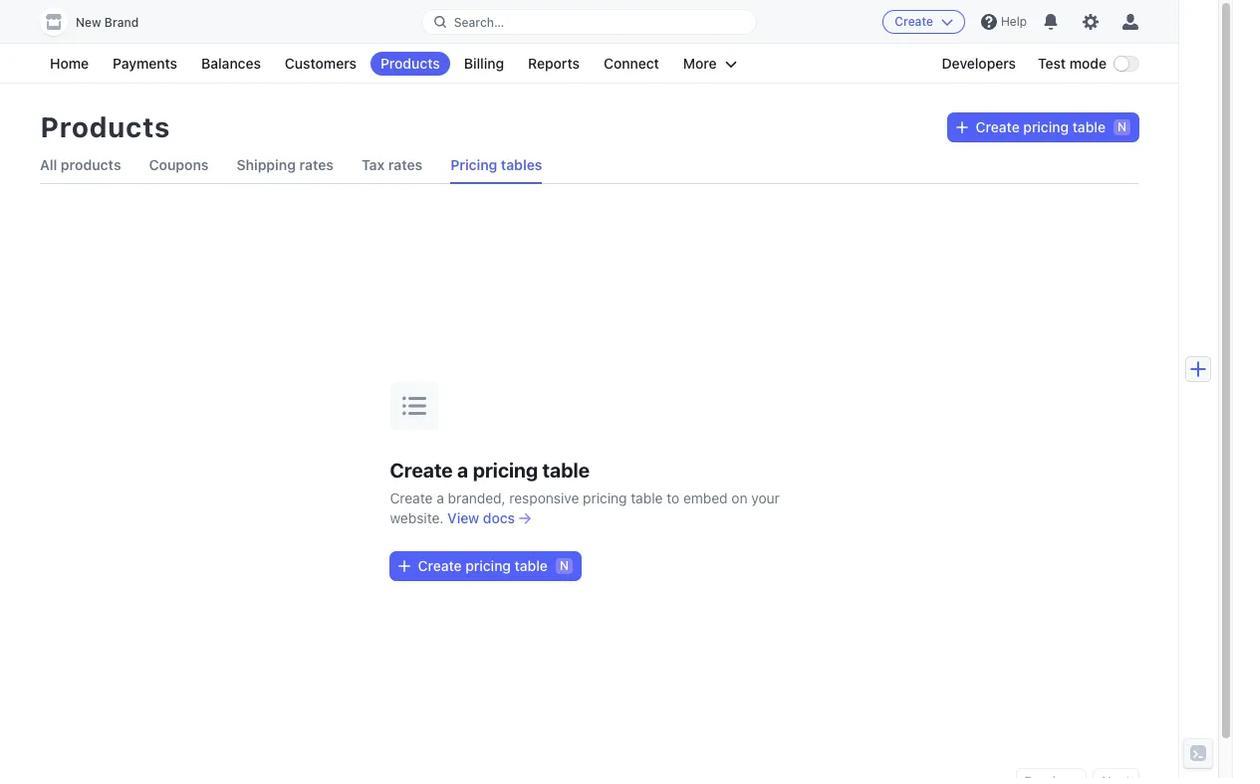 Task type: vqa. For each thing, say whether or not it's contained in the screenshot.
Cancel "button"
no



Task type: locate. For each thing, give the bounding box(es) containing it.
1 horizontal spatial create pricing table
[[976, 119, 1106, 135]]

1 horizontal spatial rates
[[388, 156, 423, 173]]

embed
[[683, 490, 728, 507]]

Search… text field
[[422, 9, 756, 34]]

reports link
[[518, 52, 590, 76]]

0 vertical spatial products
[[380, 55, 440, 72]]

table
[[1073, 119, 1106, 135], [542, 459, 590, 482], [631, 490, 663, 507], [515, 557, 548, 574]]

on
[[731, 490, 748, 507]]

0 horizontal spatial create pricing table
[[418, 557, 548, 574]]

1 rates from the left
[[299, 156, 334, 173]]

0 horizontal spatial a
[[437, 490, 444, 507]]

all
[[40, 156, 57, 173]]

a up 'branded,'
[[457, 459, 468, 482]]

a
[[457, 459, 468, 482], [437, 490, 444, 507]]

customers link
[[275, 52, 367, 76]]

pricing tables link
[[450, 147, 542, 183]]

pricing right responsive
[[583, 490, 627, 507]]

developers
[[942, 55, 1016, 72]]

table down docs at left bottom
[[515, 557, 548, 574]]

1 horizontal spatial n
[[1118, 120, 1127, 134]]

products up products
[[40, 111, 170, 143]]

a inside create a branded, responsive pricing table to embed on your website.
[[437, 490, 444, 507]]

more
[[683, 55, 717, 72]]

a up "website." at bottom
[[437, 490, 444, 507]]

create inside create button
[[895, 14, 933, 29]]

create button
[[883, 10, 965, 34]]

table left to
[[631, 490, 663, 507]]

coupons link
[[149, 147, 209, 183]]

table down mode
[[1073, 119, 1106, 135]]

balances link
[[191, 52, 271, 76]]

create pricing table
[[976, 119, 1106, 135], [418, 557, 548, 574]]

0 horizontal spatial n
[[560, 558, 569, 573]]

products
[[380, 55, 440, 72], [40, 111, 170, 143]]

pricing
[[450, 156, 497, 173]]

create
[[895, 14, 933, 29], [976, 119, 1020, 135], [390, 459, 453, 482], [390, 490, 433, 507], [418, 557, 462, 574]]

1 horizontal spatial a
[[457, 459, 468, 482]]

products left billing
[[380, 55, 440, 72]]

1 vertical spatial n
[[560, 558, 569, 573]]

more button
[[673, 52, 747, 76]]

0 vertical spatial a
[[457, 459, 468, 482]]

tax
[[362, 156, 385, 173]]

n
[[1118, 120, 1127, 134], [560, 558, 569, 573]]

payments link
[[103, 52, 187, 76]]

1 vertical spatial a
[[437, 490, 444, 507]]

1 vertical spatial products
[[40, 111, 170, 143]]

1 vertical spatial create pricing table
[[418, 557, 548, 574]]

2 rates from the left
[[388, 156, 423, 173]]

help
[[1001, 14, 1027, 29]]

view docs
[[447, 509, 515, 526]]

mode
[[1070, 55, 1107, 72]]

tab list
[[40, 147, 1139, 184]]

0 horizontal spatial rates
[[299, 156, 334, 173]]

rates
[[299, 156, 334, 173], [388, 156, 423, 173]]

pricing
[[1023, 119, 1069, 135], [473, 459, 538, 482], [583, 490, 627, 507], [465, 557, 511, 574]]

pricing down test
[[1023, 119, 1069, 135]]

rates for tax rates
[[388, 156, 423, 173]]

all products link
[[40, 147, 121, 183]]

create pricing table down view docs link
[[418, 557, 548, 574]]

billing link
[[454, 52, 514, 76]]

search…
[[454, 14, 504, 29]]

create pricing table down test
[[976, 119, 1106, 135]]

0 vertical spatial n
[[1118, 120, 1127, 134]]

n for svg icon on the left bottom of page
[[560, 558, 569, 573]]

1 horizontal spatial products
[[380, 55, 440, 72]]

table inside create a branded, responsive pricing table to embed on your website.
[[631, 490, 663, 507]]

coupons
[[149, 156, 209, 173]]

rates right the 'shipping'
[[299, 156, 334, 173]]

tab list containing all products
[[40, 147, 1139, 184]]

shipping rates
[[237, 156, 334, 173]]

products link
[[370, 52, 450, 76]]

payments
[[113, 55, 177, 72]]

rates right tax at the left
[[388, 156, 423, 173]]

0 vertical spatial create pricing table
[[976, 119, 1106, 135]]

responsive
[[509, 490, 579, 507]]

new brand button
[[40, 8, 159, 36]]



Task type: describe. For each thing, give the bounding box(es) containing it.
shipping rates link
[[237, 147, 334, 183]]

brand
[[104, 15, 139, 30]]

Search… search field
[[422, 9, 756, 34]]

help button
[[973, 6, 1035, 38]]

n for svg image on the right top of page
[[1118, 120, 1127, 134]]

pricing tables
[[450, 156, 542, 173]]

pricing up 'branded,'
[[473, 459, 538, 482]]

connect link
[[594, 52, 669, 76]]

new brand
[[76, 15, 139, 30]]

rates for shipping rates
[[299, 156, 334, 173]]

0 horizontal spatial products
[[40, 111, 170, 143]]

website.
[[390, 509, 444, 526]]

create pricing table for svg icon on the left bottom of page
[[418, 557, 548, 574]]

all products
[[40, 156, 121, 173]]

tables
[[501, 156, 542, 173]]

to
[[667, 490, 680, 507]]

balances
[[201, 55, 261, 72]]

svg image
[[956, 122, 968, 134]]

view
[[447, 509, 479, 526]]

tax rates link
[[362, 147, 423, 183]]

create pricing table for svg image on the right top of page
[[976, 119, 1106, 135]]

pricing down view docs link
[[465, 557, 511, 574]]

your
[[751, 490, 780, 507]]

home link
[[40, 52, 99, 76]]

developers link
[[932, 52, 1026, 76]]

branded,
[[448, 490, 506, 507]]

create a branded, responsive pricing table to embed on your website.
[[390, 490, 780, 526]]

home
[[50, 55, 89, 72]]

pricing inside create a branded, responsive pricing table to embed on your website.
[[583, 490, 627, 507]]

shipping
[[237, 156, 296, 173]]

test
[[1038, 55, 1066, 72]]

customers
[[285, 55, 357, 72]]

view docs link
[[447, 508, 531, 528]]

create inside create a branded, responsive pricing table to embed on your website.
[[390, 490, 433, 507]]

docs
[[483, 509, 515, 526]]

billing
[[464, 55, 504, 72]]

a for pricing
[[457, 459, 468, 482]]

table up responsive
[[542, 459, 590, 482]]

reports
[[528, 55, 580, 72]]

svg image
[[398, 560, 410, 572]]

new
[[76, 15, 101, 30]]

a for branded,
[[437, 490, 444, 507]]

tax rates
[[362, 156, 423, 173]]

connect
[[604, 55, 659, 72]]

create a pricing table
[[390, 459, 590, 482]]

products
[[61, 156, 121, 173]]

test mode
[[1038, 55, 1107, 72]]



